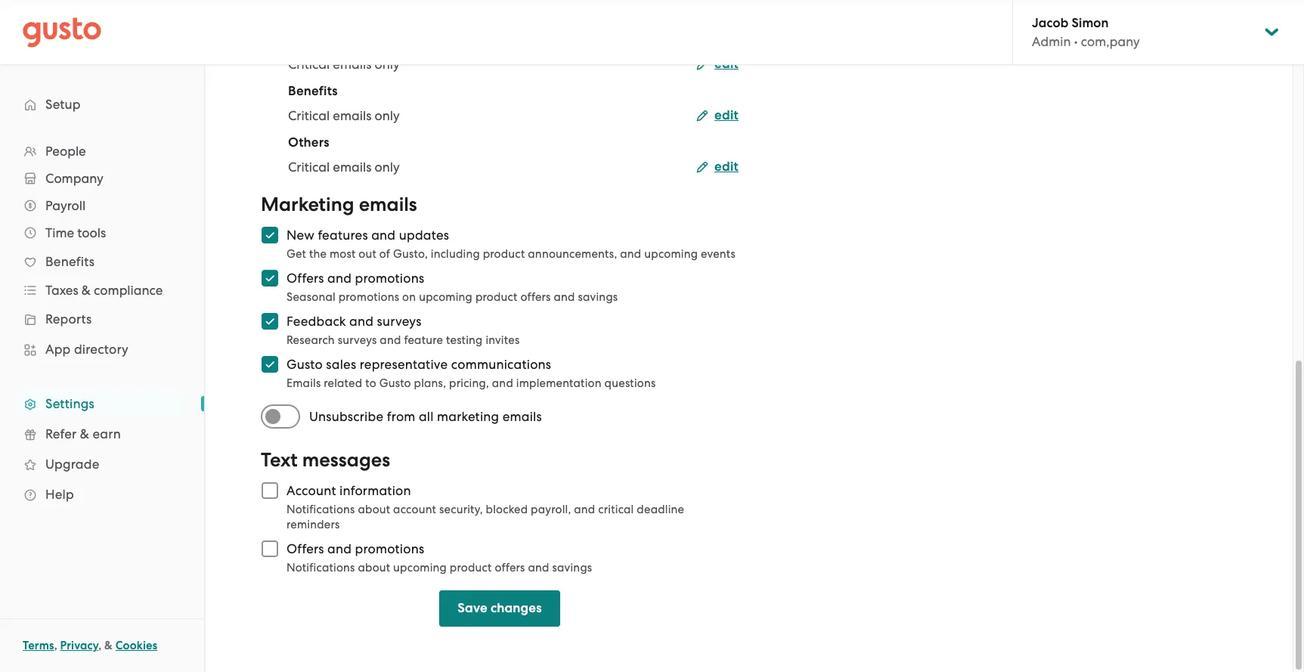 Task type: describe. For each thing, give the bounding box(es) containing it.
all
[[419, 409, 434, 424]]

Unsubscribe from all marketing emails checkbox
[[261, 400, 309, 433]]

save
[[458, 601, 488, 616]]

new features and updates
[[287, 228, 449, 243]]

payroll button
[[15, 192, 189, 219]]

refer & earn
[[45, 427, 121, 442]]

on
[[402, 290, 416, 304]]

sales
[[326, 357, 357, 372]]

gusto navigation element
[[0, 65, 204, 534]]

Offers and promotions checkbox
[[253, 262, 287, 295]]

directory
[[74, 342, 129, 357]]

seasonal promotions on upcoming product offers and savings
[[287, 290, 618, 304]]

1 edit button from the top
[[697, 55, 739, 73]]

and right announcements,
[[620, 247, 642, 261]]

updates
[[399, 228, 449, 243]]

tools
[[77, 225, 106, 241]]

plans,
[[414, 377, 446, 390]]

payroll,
[[531, 503, 571, 517]]

to
[[365, 377, 377, 390]]

privacy link
[[60, 639, 98, 653]]

terms link
[[23, 639, 54, 653]]

pricing,
[[449, 377, 489, 390]]

only for others
[[375, 160, 400, 175]]

offers and promotions for messages
[[287, 542, 425, 557]]

changes
[[491, 601, 542, 616]]

taxes & compliance button
[[15, 277, 189, 304]]

questions
[[605, 377, 656, 390]]

offers and promotions for emails
[[287, 271, 425, 286]]

of
[[380, 247, 390, 261]]

notifications for offers
[[287, 561, 355, 575]]

invites
[[486, 334, 520, 347]]

payroll
[[45, 198, 86, 213]]

offers for marketing
[[287, 271, 324, 286]]

gusto sales representative communications
[[287, 357, 552, 372]]

jacob
[[1032, 15, 1069, 31]]

marketing emails
[[261, 193, 417, 216]]

compliance
[[94, 283, 163, 298]]

company
[[45, 171, 103, 186]]

reminders
[[287, 518, 340, 532]]

only for benefits
[[375, 108, 400, 123]]

research surveys and feature testing invites
[[287, 334, 520, 347]]

terms
[[23, 639, 54, 653]]

gusto,
[[393, 247, 428, 261]]

research
[[287, 334, 335, 347]]

representative
[[360, 357, 448, 372]]

out
[[359, 247, 377, 261]]

and down communications
[[492, 377, 514, 390]]

& for compliance
[[82, 283, 91, 298]]

emails for edit button corresponding to benefits
[[333, 108, 372, 123]]

0 vertical spatial offers
[[521, 290, 551, 304]]

about for and
[[358, 561, 390, 575]]

upgrade
[[45, 457, 99, 472]]

get
[[287, 247, 306, 261]]

taxes & compliance
[[45, 283, 163, 298]]

offers for text
[[287, 542, 324, 557]]

critical
[[598, 503, 634, 517]]

cookies
[[116, 639, 158, 653]]

deadline
[[637, 503, 685, 517]]

Offers and promotions checkbox
[[253, 532, 287, 566]]

events
[[701, 247, 736, 261]]

time tools button
[[15, 219, 189, 247]]

text messages
[[261, 449, 390, 472]]

1 vertical spatial promotions
[[339, 290, 400, 304]]

people
[[45, 144, 86, 159]]

notifications for account
[[287, 503, 355, 517]]

feedback and surveys
[[287, 314, 422, 329]]

2 vertical spatial &
[[104, 639, 113, 653]]

benefits link
[[15, 248, 189, 275]]

com,pany
[[1081, 34, 1140, 49]]

1 critical from the top
[[288, 57, 330, 72]]

app
[[45, 342, 71, 357]]

1 vertical spatial surveys
[[338, 334, 377, 347]]

app directory
[[45, 342, 129, 357]]

critical emails only for others
[[288, 160, 400, 175]]

notifications about account security, blocked payroll, and critical deadline reminders
[[287, 503, 685, 532]]

related
[[324, 377, 363, 390]]

setup link
[[15, 91, 189, 118]]

people button
[[15, 138, 189, 165]]

and inside notifications about account security, blocked payroll, and critical deadline reminders
[[574, 503, 596, 517]]

Account information checkbox
[[253, 474, 287, 508]]

critical for benefits
[[288, 108, 330, 123]]

feedback
[[287, 314, 346, 329]]

seasonal
[[287, 290, 336, 304]]

unsubscribe from all marketing emails
[[309, 409, 542, 424]]

emails related to gusto plans, pricing, and implementation questions
[[287, 377, 656, 390]]

the
[[309, 247, 327, 261]]

reports link
[[15, 306, 189, 333]]

help link
[[15, 481, 189, 508]]

save changes
[[458, 601, 542, 616]]

save changes button
[[440, 591, 560, 627]]

& for earn
[[80, 427, 89, 442]]

1 only from the top
[[375, 57, 400, 72]]

unsubscribe
[[309, 409, 384, 424]]

cookies button
[[116, 637, 158, 655]]

1 vertical spatial gusto
[[379, 377, 411, 390]]

0 vertical spatial product
[[483, 247, 525, 261]]

edit button for benefits
[[697, 107, 739, 125]]

1 vertical spatial product
[[476, 290, 518, 304]]

blocked
[[486, 503, 528, 517]]

edit for benefits
[[715, 107, 739, 123]]

benefits inside 'gusto navigation' element
[[45, 254, 95, 269]]

0 vertical spatial surveys
[[377, 314, 422, 329]]

time tools
[[45, 225, 106, 241]]

including
[[431, 247, 480, 261]]

1 vertical spatial offers
[[495, 561, 525, 575]]

emails for 3rd edit button from the bottom of the page
[[333, 57, 372, 72]]

announcements,
[[528, 247, 617, 261]]

promotions for text messages
[[355, 542, 425, 557]]

most
[[330, 247, 356, 261]]



Task type: vqa. For each thing, say whether or not it's contained in the screenshot.
edit associated with Benefits
yes



Task type: locate. For each thing, give the bounding box(es) containing it.
1 horizontal spatial benefits
[[288, 83, 338, 99]]

get the most out of gusto, including product announcements, and upcoming events
[[287, 247, 736, 261]]

1 about from the top
[[358, 503, 390, 517]]

and
[[371, 228, 396, 243], [620, 247, 642, 261], [328, 271, 352, 286], [554, 290, 575, 304], [349, 314, 374, 329], [380, 334, 401, 347], [492, 377, 514, 390], [574, 503, 596, 517], [328, 542, 352, 557], [528, 561, 550, 575]]

promotions up feedback and surveys
[[339, 290, 400, 304]]

jacob simon admin • com,pany
[[1032, 15, 1140, 49]]

New features and updates checkbox
[[253, 219, 287, 252]]

upcoming down account
[[393, 561, 447, 575]]

implementation
[[516, 377, 602, 390]]

text
[[261, 449, 298, 472]]

emails
[[287, 377, 321, 390]]

offers
[[287, 271, 324, 286], [287, 542, 324, 557]]

savings
[[578, 290, 618, 304], [552, 561, 592, 575]]

list
[[0, 138, 204, 510]]

admin
[[1032, 34, 1071, 49]]

0 vertical spatial edit
[[715, 56, 739, 72]]

0 vertical spatial promotions
[[355, 271, 425, 286]]

& left earn
[[80, 427, 89, 442]]

and up changes
[[528, 561, 550, 575]]

Gusto sales representative communications checkbox
[[253, 348, 287, 381]]

upgrade link
[[15, 451, 189, 478]]

communications
[[451, 357, 552, 372]]

product up save on the left
[[450, 561, 492, 575]]

1 vertical spatial edit button
[[697, 107, 739, 125]]

from
[[387, 409, 416, 424]]

list containing people
[[0, 138, 204, 510]]

1 vertical spatial notifications
[[287, 561, 355, 575]]

and left critical
[[574, 503, 596, 517]]

•
[[1075, 34, 1078, 49]]

emails for edit button for others
[[333, 160, 372, 175]]

notifications
[[287, 503, 355, 517], [287, 561, 355, 575]]

and down announcements,
[[554, 290, 575, 304]]

gusto up emails
[[287, 357, 323, 372]]

notifications down reminders
[[287, 561, 355, 575]]

1 critical emails only from the top
[[288, 57, 400, 72]]

2 edit from the top
[[715, 107, 739, 123]]

0 vertical spatial only
[[375, 57, 400, 72]]

& inside taxes & compliance dropdown button
[[82, 283, 91, 298]]

3 only from the top
[[375, 160, 400, 175]]

and right 'feedback'
[[349, 314, 374, 329]]

savings down payroll,
[[552, 561, 592, 575]]

about inside notifications about account security, blocked payroll, and critical deadline reminders
[[358, 503, 390, 517]]

feature
[[404, 334, 443, 347]]

2 vertical spatial promotions
[[355, 542, 425, 557]]

messages
[[302, 449, 390, 472]]

app directory link
[[15, 336, 189, 363]]

2 critical from the top
[[288, 108, 330, 123]]

3 edit button from the top
[[697, 158, 739, 176]]

benefits
[[288, 83, 338, 99], [45, 254, 95, 269]]

promotions down account
[[355, 542, 425, 557]]

2 vertical spatial product
[[450, 561, 492, 575]]

edit button
[[697, 55, 739, 73], [697, 107, 739, 125], [697, 158, 739, 176]]

1 vertical spatial offers
[[287, 542, 324, 557]]

& left cookies button
[[104, 639, 113, 653]]

emails
[[333, 57, 372, 72], [333, 108, 372, 123], [333, 160, 372, 175], [359, 193, 417, 216], [503, 409, 542, 424]]

0 vertical spatial critical emails only
[[288, 57, 400, 72]]

upcoming left events in the top of the page
[[645, 247, 698, 261]]

0 horizontal spatial gusto
[[287, 357, 323, 372]]

1 offers from the top
[[287, 271, 324, 286]]

0 vertical spatial offers and promotions
[[287, 271, 425, 286]]

2 vertical spatial upcoming
[[393, 561, 447, 575]]

reports
[[45, 312, 92, 327]]

1 notifications from the top
[[287, 503, 355, 517]]

1 horizontal spatial gusto
[[379, 377, 411, 390]]

privacy
[[60, 639, 98, 653]]

3 critical emails only from the top
[[288, 160, 400, 175]]

2 vertical spatial edit button
[[697, 158, 739, 176]]

2 , from the left
[[98, 639, 102, 653]]

and down reminders
[[328, 542, 352, 557]]

2 critical emails only from the top
[[288, 108, 400, 123]]

account
[[393, 503, 436, 517]]

offers down reminders
[[287, 542, 324, 557]]

2 only from the top
[[375, 108, 400, 123]]

0 horizontal spatial benefits
[[45, 254, 95, 269]]

1 vertical spatial about
[[358, 561, 390, 575]]

0 vertical spatial &
[[82, 283, 91, 298]]

home image
[[23, 17, 101, 47]]

product up invites
[[476, 290, 518, 304]]

0 horizontal spatial ,
[[54, 639, 57, 653]]

edit for others
[[715, 159, 739, 175]]

surveys up "research surveys and feature testing invites"
[[377, 314, 422, 329]]

& inside refer & earn link
[[80, 427, 89, 442]]

product
[[483, 247, 525, 261], [476, 290, 518, 304], [450, 561, 492, 575]]

offers up "seasonal" on the top left of the page
[[287, 271, 324, 286]]

upcoming right on
[[419, 290, 473, 304]]

terms , privacy , & cookies
[[23, 639, 158, 653]]

refer
[[45, 427, 77, 442]]

1 vertical spatial upcoming
[[419, 290, 473, 304]]

information
[[340, 483, 411, 498]]

and up of
[[371, 228, 396, 243]]

1 edit from the top
[[715, 56, 739, 72]]

critical emails only for benefits
[[288, 108, 400, 123]]

0 vertical spatial offers
[[287, 271, 324, 286]]

offers down get the most out of gusto, including product announcements, and upcoming events
[[521, 290, 551, 304]]

2 notifications from the top
[[287, 561, 355, 575]]

0 vertical spatial about
[[358, 503, 390, 517]]

about for information
[[358, 503, 390, 517]]

and up representative
[[380, 334, 401, 347]]

3 critical from the top
[[288, 160, 330, 175]]

testing
[[446, 334, 483, 347]]

1 vertical spatial &
[[80, 427, 89, 442]]

0 vertical spatial critical
[[288, 57, 330, 72]]

0 vertical spatial savings
[[578, 290, 618, 304]]

surveys
[[377, 314, 422, 329], [338, 334, 377, 347]]

2 about from the top
[[358, 561, 390, 575]]

2 vertical spatial critical
[[288, 160, 330, 175]]

& right taxes
[[82, 283, 91, 298]]

0 vertical spatial gusto
[[287, 357, 323, 372]]

, left privacy link
[[54, 639, 57, 653]]

offers up changes
[[495, 561, 525, 575]]

taxes
[[45, 283, 78, 298]]

notifications up reminders
[[287, 503, 355, 517]]

notifications inside notifications about account security, blocked payroll, and critical deadline reminders
[[287, 503, 355, 517]]

&
[[82, 283, 91, 298], [80, 427, 89, 442], [104, 639, 113, 653]]

benefits up others
[[288, 83, 338, 99]]

1 vertical spatial savings
[[552, 561, 592, 575]]

and down most
[[328, 271, 352, 286]]

gusto down representative
[[379, 377, 411, 390]]

1 horizontal spatial ,
[[98, 639, 102, 653]]

3 edit from the top
[[715, 159, 739, 175]]

security,
[[439, 503, 483, 517]]

surveys down feedback and surveys
[[338, 334, 377, 347]]

benefits down time tools at the top left
[[45, 254, 95, 269]]

2 vertical spatial only
[[375, 160, 400, 175]]

edit button for others
[[697, 158, 739, 176]]

features
[[318, 228, 368, 243]]

1 vertical spatial critical
[[288, 108, 330, 123]]

product right including
[[483, 247, 525, 261]]

account
[[287, 483, 336, 498]]

edit
[[715, 56, 739, 72], [715, 107, 739, 123], [715, 159, 739, 175]]

upcoming
[[645, 247, 698, 261], [419, 290, 473, 304], [393, 561, 447, 575]]

1 , from the left
[[54, 639, 57, 653]]

help
[[45, 487, 74, 502]]

only
[[375, 57, 400, 72], [375, 108, 400, 123], [375, 160, 400, 175]]

offers and promotions down the out at the top of page
[[287, 271, 425, 286]]

critical emails only
[[288, 57, 400, 72], [288, 108, 400, 123], [288, 160, 400, 175]]

0 vertical spatial edit button
[[697, 55, 739, 73]]

2 edit button from the top
[[697, 107, 739, 125]]

account information
[[287, 483, 411, 498]]

offers
[[521, 290, 551, 304], [495, 561, 525, 575]]

gusto
[[287, 357, 323, 372], [379, 377, 411, 390]]

critical for others
[[288, 160, 330, 175]]

promotions down of
[[355, 271, 425, 286]]

0 vertical spatial upcoming
[[645, 247, 698, 261]]

settings link
[[15, 390, 189, 417]]

1 vertical spatial benefits
[[45, 254, 95, 269]]

0 vertical spatial notifications
[[287, 503, 355, 517]]

time
[[45, 225, 74, 241]]

marketing
[[261, 193, 354, 216]]

offers and promotions down reminders
[[287, 542, 425, 557]]

,
[[54, 639, 57, 653], [98, 639, 102, 653]]

2 offers and promotions from the top
[[287, 542, 425, 557]]

Feedback and surveys checkbox
[[253, 305, 287, 338]]

earn
[[93, 427, 121, 442]]

about
[[358, 503, 390, 517], [358, 561, 390, 575]]

2 vertical spatial critical emails only
[[288, 160, 400, 175]]

2 vertical spatial edit
[[715, 159, 739, 175]]

1 vertical spatial critical emails only
[[288, 108, 400, 123]]

company button
[[15, 165, 189, 192]]

marketing
[[437, 409, 499, 424]]

1 vertical spatial only
[[375, 108, 400, 123]]

1 offers and promotions from the top
[[287, 271, 425, 286]]

savings down announcements,
[[578, 290, 618, 304]]

0 vertical spatial benefits
[[288, 83, 338, 99]]

settings
[[45, 396, 94, 411]]

1 vertical spatial edit
[[715, 107, 739, 123]]

1 vertical spatial offers and promotions
[[287, 542, 425, 557]]

new
[[287, 228, 315, 243]]

, left cookies button
[[98, 639, 102, 653]]

promotions for marketing emails
[[355, 271, 425, 286]]

2 offers from the top
[[287, 542, 324, 557]]

notifications about upcoming product offers and savings
[[287, 561, 592, 575]]



